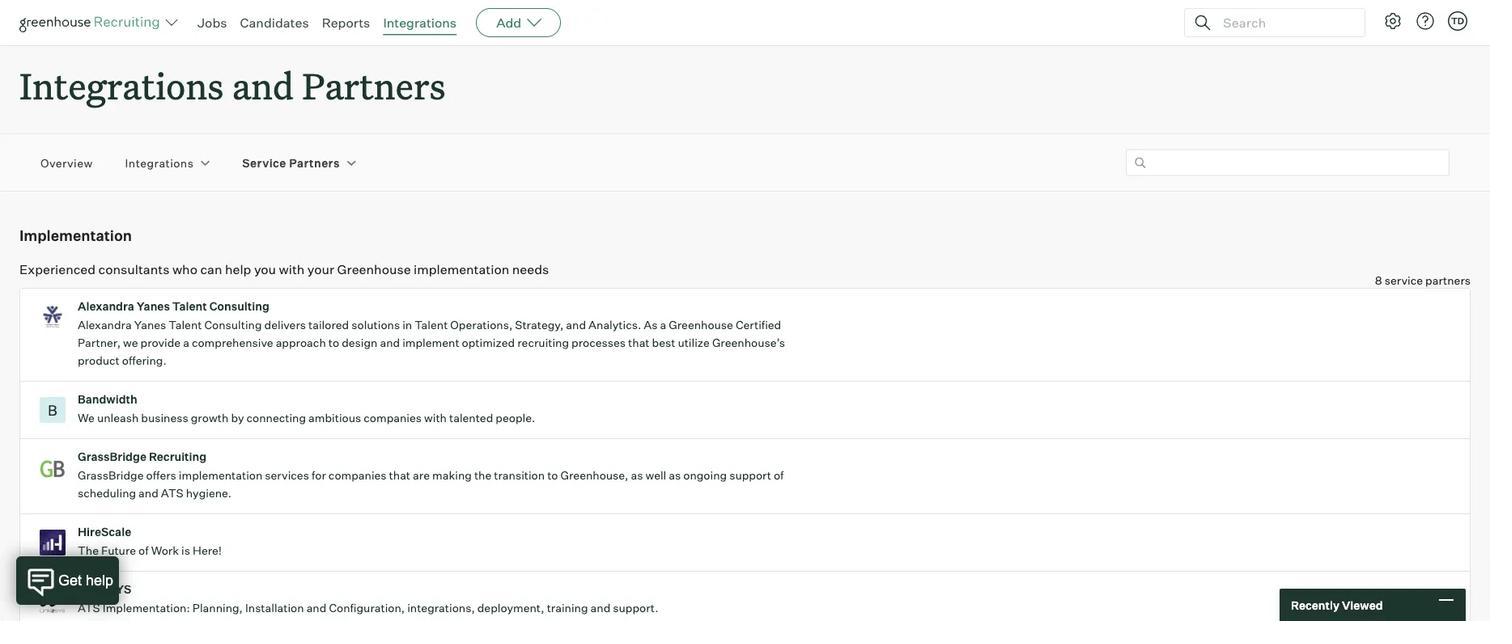 Task type: vqa. For each thing, say whether or not it's contained in the screenshot.
leftmost '1'
no



Task type: locate. For each thing, give the bounding box(es) containing it.
and inside grassbridge recruiting grassbridge offers implementation services for companies that are making the transition to greenhouse, as well as ongoing support of scheduling and ats hygiene.
[[139, 487, 159, 501]]

bandwidth
[[78, 393, 137, 407]]

reports
[[322, 15, 370, 31]]

companies
[[329, 469, 387, 483]]

bandwidth we unleash business growth by connecting ambitious companies with talented people.
[[78, 393, 538, 426]]

0 horizontal spatial a
[[183, 336, 189, 350]]

1 horizontal spatial greenhouse
[[669, 318, 734, 333]]

future
[[101, 544, 136, 558]]

partners down reports link
[[302, 62, 446, 109]]

consulting
[[209, 300, 269, 314], [204, 318, 262, 333]]

2 vertical spatial integrations
[[125, 156, 194, 170]]

processes
[[572, 336, 626, 350]]

of right support
[[774, 469, 784, 483]]

1 vertical spatial with
[[424, 412, 447, 426]]

1 grassbridge from the top
[[78, 450, 147, 465]]

partners
[[302, 62, 446, 109], [289, 156, 340, 170]]

needs
[[512, 261, 549, 277]]

with
[[279, 261, 305, 277], [424, 412, 447, 426]]

as
[[644, 318, 658, 333]]

that inside grassbridge recruiting grassbridge offers implementation services for companies that are making the transition to greenhouse, as well as ongoing support of scheduling and ats hygiene.
[[389, 469, 411, 483]]

and right training
[[591, 602, 611, 616]]

0 horizontal spatial that
[[389, 469, 411, 483]]

0 vertical spatial partners
[[302, 62, 446, 109]]

a right as at the bottom left of the page
[[660, 318, 667, 333]]

viewed
[[1342, 599, 1383, 613]]

consultants
[[98, 261, 170, 277]]

optimized
[[462, 336, 515, 350]]

and up "processes"
[[566, 318, 586, 333]]

1 vertical spatial ats
[[78, 602, 100, 616]]

strategy,
[[515, 318, 564, 333]]

1 horizontal spatial to
[[547, 469, 558, 483]]

making
[[432, 469, 472, 483]]

1 horizontal spatial integrations link
[[383, 15, 457, 31]]

as right well
[[669, 469, 681, 483]]

recently viewed
[[1292, 599, 1383, 613]]

0 vertical spatial integrations link
[[383, 15, 457, 31]]

ats down the link2sys
[[78, 602, 100, 616]]

1 horizontal spatial ats
[[161, 487, 184, 501]]

1 vertical spatial implementation
[[179, 469, 263, 483]]

configure image
[[1384, 11, 1403, 31]]

offering.
[[122, 354, 167, 368]]

and down candidates link
[[232, 62, 294, 109]]

services
[[265, 469, 309, 483]]

recently
[[1292, 599, 1340, 613]]

to right transition
[[547, 469, 558, 483]]

0 horizontal spatial ats
[[78, 602, 100, 616]]

jobs
[[198, 15, 227, 31]]

1 alexandra from the top
[[78, 300, 134, 314]]

2 as from the left
[[669, 469, 681, 483]]

2 grassbridge from the top
[[78, 469, 144, 483]]

with left talented
[[424, 412, 447, 426]]

1 horizontal spatial a
[[660, 318, 667, 333]]

hirescale the future of work is here!
[[78, 526, 222, 558]]

1 vertical spatial grassbridge
[[78, 469, 144, 483]]

and down solutions
[[380, 336, 400, 350]]

talent
[[172, 300, 207, 314], [169, 318, 202, 333], [415, 318, 448, 333]]

1 vertical spatial a
[[183, 336, 189, 350]]

of inside grassbridge recruiting grassbridge offers implementation services for companies that are making the transition to greenhouse, as well as ongoing support of scheduling and ats hygiene.
[[774, 469, 784, 483]]

that left are
[[389, 469, 411, 483]]

partners
[[1426, 274, 1471, 288]]

1 vertical spatial integrations link
[[125, 155, 194, 171]]

1 horizontal spatial implementation
[[414, 261, 510, 277]]

0 vertical spatial greenhouse
[[337, 261, 411, 277]]

tailored
[[309, 318, 349, 333]]

planning,
[[193, 602, 243, 616]]

greenhouse recruiting image
[[19, 13, 165, 32]]

implementation
[[414, 261, 510, 277], [179, 469, 263, 483]]

1 horizontal spatial of
[[774, 469, 784, 483]]

product
[[78, 354, 120, 368]]

0 horizontal spatial to
[[329, 336, 339, 350]]

greenhouse right your
[[337, 261, 411, 277]]

None text field
[[1126, 150, 1450, 176]]

ambitious companies
[[309, 412, 422, 426]]

0 horizontal spatial greenhouse
[[337, 261, 411, 277]]

partners inside service partners link
[[289, 156, 340, 170]]

1 vertical spatial partners
[[289, 156, 340, 170]]

0 vertical spatial a
[[660, 318, 667, 333]]

0 vertical spatial alexandra
[[78, 300, 134, 314]]

integrations for the left integrations 'link'
[[125, 156, 194, 170]]

with inside bandwidth we unleash business growth by connecting ambitious companies with talented people.
[[424, 412, 447, 426]]

1 horizontal spatial that
[[628, 336, 650, 350]]

with right you
[[279, 261, 305, 277]]

0 vertical spatial integrations
[[383, 15, 457, 31]]

a
[[660, 318, 667, 333], [183, 336, 189, 350]]

td button
[[1449, 11, 1468, 31]]

unleash
[[97, 412, 139, 426]]

implementation up hygiene.
[[179, 469, 263, 483]]

0 horizontal spatial as
[[631, 469, 643, 483]]

1 as from the left
[[631, 469, 643, 483]]

2 alexandra from the top
[[78, 318, 132, 333]]

0 horizontal spatial with
[[279, 261, 305, 277]]

in
[[403, 318, 412, 333]]

you
[[254, 261, 276, 277]]

to down tailored
[[329, 336, 339, 350]]

that down as at the bottom left of the page
[[628, 336, 650, 350]]

a right provide
[[183, 336, 189, 350]]

to inside grassbridge recruiting grassbridge offers implementation services for companies that are making the transition to greenhouse, as well as ongoing support of scheduling and ats hygiene.
[[547, 469, 558, 483]]

1 horizontal spatial as
[[669, 469, 681, 483]]

b
[[48, 402, 57, 420]]

overview
[[40, 156, 93, 170]]

of
[[774, 469, 784, 483], [139, 544, 149, 558]]

1 vertical spatial integrations
[[19, 62, 224, 109]]

as
[[631, 469, 643, 483], [669, 469, 681, 483]]

of left work
[[139, 544, 149, 558]]

operations,
[[450, 318, 513, 333]]

0 vertical spatial to
[[329, 336, 339, 350]]

implementation up "operations,"
[[414, 261, 510, 277]]

alexandra
[[78, 300, 134, 314], [78, 318, 132, 333]]

0 vertical spatial yanes
[[137, 300, 170, 314]]

greenhouse
[[337, 261, 411, 277], [669, 318, 734, 333]]

1 vertical spatial alexandra
[[78, 318, 132, 333]]

1 vertical spatial to
[[547, 469, 558, 483]]

0 vertical spatial that
[[628, 336, 650, 350]]

greenhouse inside alexandra yanes talent consulting alexandra yanes talent consulting delivers tailored solutions in talent operations, strategy, and analytics. as a greenhouse certified partner, we provide a comprehensive approach to design and implement optimized recruiting processes that best utilize greenhouse's product offering.
[[669, 318, 734, 333]]

here!
[[193, 544, 222, 558]]

and down offers
[[139, 487, 159, 501]]

overview link
[[40, 155, 93, 171]]

0 horizontal spatial implementation
[[179, 469, 263, 483]]

who
[[172, 261, 198, 277]]

analytics.
[[589, 318, 642, 333]]

integrations link
[[383, 15, 457, 31], [125, 155, 194, 171]]

1 vertical spatial that
[[389, 469, 411, 483]]

8
[[1375, 274, 1383, 288]]

implementation
[[19, 226, 132, 245]]

yanes
[[137, 300, 170, 314], [134, 318, 166, 333]]

certified
[[736, 318, 782, 333]]

greenhouse up utilize
[[669, 318, 734, 333]]

partners right "service"
[[289, 156, 340, 170]]

recruiting
[[149, 450, 207, 465]]

training
[[547, 602, 588, 616]]

as left well
[[631, 469, 643, 483]]

1 vertical spatial of
[[139, 544, 149, 558]]

scheduling
[[78, 487, 136, 501]]

provide
[[141, 336, 181, 350]]

1 horizontal spatial with
[[424, 412, 447, 426]]

offers
[[146, 469, 176, 483]]

are
[[413, 469, 430, 483]]

0 vertical spatial grassbridge
[[78, 450, 147, 465]]

greenhouse,
[[561, 469, 629, 483]]

0 vertical spatial of
[[774, 469, 784, 483]]

0 horizontal spatial of
[[139, 544, 149, 558]]

ats down offers
[[161, 487, 184, 501]]

1 vertical spatial greenhouse
[[669, 318, 734, 333]]

0 vertical spatial ats
[[161, 487, 184, 501]]

and
[[232, 62, 294, 109], [566, 318, 586, 333], [380, 336, 400, 350], [139, 487, 159, 501], [307, 602, 327, 616], [591, 602, 611, 616]]

the
[[78, 544, 99, 558]]



Task type: describe. For each thing, give the bounding box(es) containing it.
Search text field
[[1219, 11, 1351, 34]]

and right installation
[[307, 602, 327, 616]]

is
[[181, 544, 190, 558]]

candidates
[[240, 15, 309, 31]]

recruiting
[[518, 336, 569, 350]]

partner,
[[78, 336, 121, 350]]

jobs link
[[198, 15, 227, 31]]

service partners link
[[242, 155, 340, 171]]

td
[[1452, 15, 1465, 26]]

experienced consultants who can help you with your greenhouse implementation needs
[[19, 261, 549, 277]]

integrations and partners
[[19, 62, 446, 109]]

1 vertical spatial consulting
[[204, 318, 262, 333]]

link2sys
[[78, 583, 131, 597]]

talent down 'who'
[[172, 300, 207, 314]]

connecting
[[247, 412, 306, 426]]

your
[[308, 261, 335, 277]]

0 horizontal spatial integrations link
[[125, 155, 194, 171]]

help
[[225, 261, 251, 277]]

comprehensive
[[192, 336, 273, 350]]

implement
[[403, 336, 460, 350]]

td button
[[1445, 8, 1471, 34]]

can
[[200, 261, 222, 277]]

0 vertical spatial with
[[279, 261, 305, 277]]

we
[[123, 336, 138, 350]]

hirescale
[[78, 526, 131, 540]]

support
[[730, 469, 772, 483]]

solutions
[[352, 318, 400, 333]]

greenhouse's
[[712, 336, 786, 350]]

integrations for the right integrations 'link'
[[383, 15, 457, 31]]

talented
[[449, 412, 493, 426]]

for
[[312, 469, 326, 483]]

of inside hirescale the future of work is here!
[[139, 544, 149, 558]]

delivers
[[264, 318, 306, 333]]

add
[[496, 15, 522, 31]]

approach
[[276, 336, 326, 350]]

service
[[242, 156, 286, 170]]

implementation inside grassbridge recruiting grassbridge offers implementation services for companies that are making the transition to greenhouse, as well as ongoing support of scheduling and ats hygiene.
[[179, 469, 263, 483]]

support.
[[613, 602, 659, 616]]

8 service partners
[[1375, 274, 1471, 288]]

ats inside grassbridge recruiting grassbridge offers implementation services for companies that are making the transition to greenhouse, as well as ongoing support of scheduling and ats hygiene.
[[161, 487, 184, 501]]

0 vertical spatial consulting
[[209, 300, 269, 314]]

grassbridge recruiting grassbridge offers implementation services for companies that are making the transition to greenhouse, as well as ongoing support of scheduling and ats hygiene.
[[78, 450, 784, 501]]

integrations,
[[407, 602, 475, 616]]

well
[[646, 469, 667, 483]]

transition
[[494, 469, 545, 483]]

configuration,
[[329, 602, 405, 616]]

alexandra yanes talent consulting alexandra yanes talent consulting delivers tailored solutions in talent operations, strategy, and analytics. as a greenhouse certified partner, we provide a comprehensive approach to design and implement optimized recruiting processes that best utilize greenhouse's product offering.
[[78, 300, 786, 368]]

by
[[231, 412, 244, 426]]

candidates link
[[240, 15, 309, 31]]

add button
[[476, 8, 561, 37]]

experienced
[[19, 261, 96, 277]]

we
[[78, 412, 95, 426]]

business
[[141, 412, 188, 426]]

the
[[474, 469, 492, 483]]

utilize
[[678, 336, 710, 350]]

best
[[652, 336, 676, 350]]

0 vertical spatial implementation
[[414, 261, 510, 277]]

ats inside link2sys ats implementation: planning, installation and configuration, integrations, deployment, training and support.
[[78, 602, 100, 616]]

design
[[342, 336, 378, 350]]

people.
[[496, 412, 535, 426]]

talent up provide
[[169, 318, 202, 333]]

service
[[1385, 274, 1424, 288]]

work
[[151, 544, 179, 558]]

installation
[[245, 602, 304, 616]]

hygiene.
[[186, 487, 232, 501]]

ongoing
[[684, 469, 727, 483]]

growth
[[191, 412, 229, 426]]

deployment,
[[478, 602, 545, 616]]

1 vertical spatial yanes
[[134, 318, 166, 333]]

integrations for integrations and partners
[[19, 62, 224, 109]]

service partners
[[242, 156, 340, 170]]

talent up implement on the left bottom of the page
[[415, 318, 448, 333]]

to inside alexandra yanes talent consulting alexandra yanes talent consulting delivers tailored solutions in talent operations, strategy, and analytics. as a greenhouse certified partner, we provide a comprehensive approach to design and implement optimized recruiting processes that best utilize greenhouse's product offering.
[[329, 336, 339, 350]]

that inside alexandra yanes talent consulting alexandra yanes talent consulting delivers tailored solutions in talent operations, strategy, and analytics. as a greenhouse certified partner, we provide a comprehensive approach to design and implement optimized recruiting processes that best utilize greenhouse's product offering.
[[628, 336, 650, 350]]

reports link
[[322, 15, 370, 31]]

link2sys ats implementation: planning, installation and configuration, integrations, deployment, training and support.
[[78, 583, 659, 616]]



